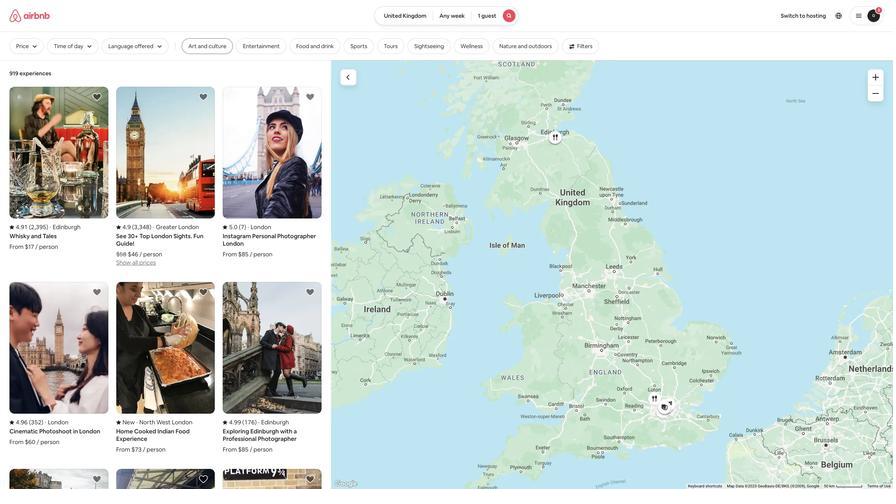 Task type: describe. For each thing, give the bounding box(es) containing it.
$85 inside "exploring edinburgh with a professional photographer from $85 / person"
[[238, 446, 249, 453]]

50
[[825, 484, 829, 488]]

de/bkg
[[776, 484, 790, 488]]

person inside instagram personal photographer london from $85 / person
[[254, 251, 273, 258]]

1
[[478, 12, 481, 19]]

exploring edinburgh with a professional photographer from $85 / person
[[223, 428, 297, 453]]

united
[[384, 12, 402, 19]]

google
[[808, 484, 820, 488]]

$17
[[25, 243, 34, 251]]

(176)
[[243, 419, 257, 426]]

home cooked indian food experience from $73 / person
[[116, 428, 190, 453]]

personal
[[252, 232, 276, 240]]

from inside instagram personal photographer london from $85 / person
[[223, 251, 237, 258]]

switch
[[782, 12, 799, 19]]

from inside "exploring edinburgh with a professional photographer from $85 / person"
[[223, 446, 237, 453]]

sports
[[351, 43, 368, 50]]

Entertainment button
[[236, 38, 287, 54]]

london inside the see 30+ top london sights. fun guide! $58 $46 / person show all prices
[[151, 232, 172, 240]]

of for use
[[880, 484, 884, 488]]

language offered button
[[102, 38, 169, 54]]

zoom out image
[[873, 90, 880, 97]]

united kingdom button
[[375, 6, 434, 25]]

2
[[879, 7, 881, 13]]

©2023
[[746, 484, 758, 488]]

4.96 out of 5 average rating,  352 reviews image
[[9, 419, 43, 426]]

Wellness button
[[454, 38, 490, 54]]

5.0 out of 5 average rating,  7 reviews image
[[223, 223, 246, 231]]

(©2009),
[[791, 484, 807, 488]]

nature
[[500, 43, 517, 50]]

· greater london
[[153, 223, 199, 231]]

top
[[140, 232, 150, 240]]

(7)
[[239, 223, 246, 231]]

from inside cinematic photoshoot in london from $60 / person
[[9, 438, 24, 446]]

offered
[[135, 43, 154, 50]]

experience
[[116, 435, 147, 443]]

4.9 (3,348)
[[123, 223, 152, 231]]

tours
[[384, 43, 398, 50]]

person inside cinematic photoshoot in london from $60 / person
[[40, 438, 59, 446]]

instagram personal photographer london group
[[223, 87, 322, 258]]

with
[[280, 428, 293, 435]]

Sports button
[[344, 38, 374, 54]]

4.9 out of 5 average rating,  3,348 reviews image
[[116, 223, 152, 231]]

Food and drink button
[[290, 38, 341, 54]]

919 experiences
[[9, 70, 51, 77]]

time of day
[[54, 43, 83, 50]]

whisky and tales group
[[9, 87, 108, 251]]

terms
[[868, 484, 879, 488]]

art
[[188, 43, 197, 50]]

outdoors
[[529, 43, 552, 50]]

$58
[[116, 251, 127, 258]]

prices
[[139, 259, 156, 266]]

of for day
[[68, 43, 73, 50]]

london up photoshoot
[[48, 419, 68, 426]]

4.96
[[16, 419, 28, 426]]

2 button
[[851, 6, 884, 25]]

united kingdom
[[384, 12, 427, 19]]

and for whisky
[[31, 232, 41, 240]]

west
[[157, 419, 171, 426]]

any
[[440, 12, 450, 19]]

$73
[[132, 446, 142, 453]]

· for 4.96 (352)
[[45, 419, 46, 426]]

km
[[830, 484, 836, 488]]

$60
[[25, 438, 35, 446]]

price
[[16, 43, 29, 50]]

add to wishlist image for 4.99 (176)
[[306, 288, 315, 297]]

new
[[123, 419, 135, 426]]

whisky
[[9, 232, 30, 240]]

google image
[[333, 479, 359, 489]]

50 km
[[825, 484, 837, 488]]

home
[[116, 428, 133, 435]]

map data ©2023 geobasis-de/bkg (©2009), google
[[728, 484, 820, 488]]

· for 4.9 (3,348)
[[153, 223, 154, 231]]

switch to hosting link
[[777, 7, 832, 24]]

london inside cinematic photoshoot in london from $60 / person
[[79, 428, 100, 435]]

day
[[74, 43, 83, 50]]

and for nature
[[518, 43, 528, 50]]

add to wishlist image for 4.91 (2,395)
[[92, 92, 102, 102]]

/ inside "home cooked indian food experience from $73 / person"
[[143, 446, 145, 453]]

· for 4.91 (2,395)
[[50, 223, 51, 231]]

guest
[[482, 12, 497, 19]]

see 30+ top london sights. fun guide! group
[[116, 87, 215, 266]]

add to wishlist image for greater london
[[199, 92, 208, 102]]

london up the sights.
[[179, 223, 199, 231]]

/ inside instagram personal photographer london from $85 / person
[[250, 251, 252, 258]]

edinburgh for with
[[261, 419, 289, 426]]

show
[[116, 259, 131, 266]]

(352)
[[29, 419, 43, 426]]

instagram personal photographer london from $85 / person
[[223, 232, 316, 258]]

culture
[[209, 43, 227, 50]]

tales
[[43, 232, 57, 240]]

cinematic photoshoot in london from $60 / person
[[9, 428, 100, 446]]

· london for personal
[[248, 223, 271, 231]]

fun
[[194, 232, 204, 240]]

4.99 (176)
[[229, 419, 257, 426]]

greater
[[156, 223, 177, 231]]

1 guest
[[478, 12, 497, 19]]

switch to hosting
[[782, 12, 827, 19]]



Task type: locate. For each thing, give the bounding box(es) containing it.
0 horizontal spatial of
[[68, 43, 73, 50]]

Tours button
[[377, 38, 405, 54]]

4.96 (352)
[[16, 419, 43, 426]]

person up prices
[[143, 251, 162, 258]]

and
[[198, 43, 208, 50], [311, 43, 320, 50], [518, 43, 528, 50], [31, 232, 41, 240]]

edinburgh inside "exploring edinburgh with a professional photographer from $85 / person"
[[251, 428, 279, 435]]

from down the cinematic
[[9, 438, 24, 446]]

keyboard
[[689, 484, 705, 488]]

filters
[[578, 43, 593, 50]]

and inside whisky and tales from $17 / person
[[31, 232, 41, 240]]

food inside "home cooked indian food experience from $73 / person"
[[176, 428, 190, 435]]

from inside "home cooked indian food experience from $73 / person"
[[116, 446, 130, 453]]

1 vertical spatial $85
[[238, 446, 249, 453]]

week
[[451, 12, 465, 19]]

· london
[[248, 223, 271, 231], [45, 419, 68, 426]]

london down greater
[[151, 232, 172, 240]]

food right indian
[[176, 428, 190, 435]]

and for food
[[311, 43, 320, 50]]

4.91
[[16, 223, 28, 231]]

art and culture
[[188, 43, 227, 50]]

wellness
[[461, 43, 483, 50]]

/ inside the see 30+ top london sights. fun guide! $58 $46 / person show all prices
[[140, 251, 142, 258]]

(2,395)
[[29, 223, 48, 231]]

and left drink
[[311, 43, 320, 50]]

nature and outdoors
[[500, 43, 552, 50]]

/ inside cinematic photoshoot in london from $60 / person
[[37, 438, 39, 446]]

london up indian
[[172, 419, 193, 426]]

$46
[[128, 251, 138, 258]]

person inside whisky and tales from $17 / person
[[39, 243, 58, 251]]

from down instagram
[[223, 251, 237, 258]]

$85 inside instagram personal photographer london from $85 / person
[[238, 251, 249, 258]]

· inside instagram personal photographer london group
[[248, 223, 249, 231]]

kingdom
[[403, 12, 427, 19]]

Art and culture button
[[182, 38, 233, 54]]

entertainment
[[243, 43, 280, 50]]

any week button
[[433, 6, 472, 25]]

profile element
[[529, 0, 884, 32]]

show all prices button
[[116, 258, 156, 266]]

exploring edinburgh with a professional photographer group
[[223, 282, 322, 453]]

sights.
[[174, 232, 192, 240]]

/
[[35, 243, 38, 251], [140, 251, 142, 258], [250, 251, 252, 258], [37, 438, 39, 446], [143, 446, 145, 453], [250, 446, 252, 453]]

0 horizontal spatial · edinburgh
[[50, 223, 81, 231]]

· edinburgh for tales
[[50, 223, 81, 231]]

cooked
[[134, 428, 156, 435]]

· right (176)
[[258, 419, 260, 426]]

/ right $46 in the bottom of the page
[[140, 251, 142, 258]]

photographer right personal
[[278, 232, 316, 240]]

keyboard shortcuts button
[[689, 484, 723, 489]]

1 vertical spatial edinburgh
[[261, 419, 289, 426]]

and inside art and culture button
[[198, 43, 208, 50]]

person
[[39, 243, 58, 251], [143, 251, 162, 258], [254, 251, 273, 258], [40, 438, 59, 446], [147, 446, 166, 453], [254, 446, 273, 453]]

· inside cinematic photoshoot in london group
[[45, 419, 46, 426]]

from down whisky
[[9, 243, 24, 251]]

1 horizontal spatial · edinburgh
[[258, 419, 289, 426]]

1 vertical spatial · london
[[45, 419, 68, 426]]

· edinburgh inside whisky and tales group
[[50, 223, 81, 231]]

zoom in image
[[873, 74, 880, 80]]

· inside the exploring edinburgh with a professional photographer group
[[258, 419, 260, 426]]

keyboard shortcuts
[[689, 484, 723, 488]]

person down personal
[[254, 251, 273, 258]]

london right in
[[79, 428, 100, 435]]

photoshoot
[[39, 428, 72, 435]]

price button
[[9, 38, 44, 54]]

4.99 out of 5 average rating,  176 reviews image
[[223, 419, 257, 426]]

1 vertical spatial · edinburgh
[[258, 419, 289, 426]]

1 $85 from the top
[[238, 251, 249, 258]]

indian
[[158, 428, 175, 435]]

0 vertical spatial photographer
[[278, 232, 316, 240]]

None search field
[[375, 6, 519, 25]]

language offered
[[108, 43, 154, 50]]

add to wishlist image for 4.96 (352)
[[92, 288, 102, 297]]

person inside "home cooked indian food experience from $73 / person"
[[147, 446, 166, 453]]

edinburgh inside whisky and tales group
[[53, 223, 81, 231]]

· inside home cooked indian food experience group
[[136, 419, 138, 426]]

drink
[[321, 43, 334, 50]]

1 guest button
[[472, 6, 519, 25]]

edinburgh down (176)
[[251, 428, 279, 435]]

none search field containing united kingdom
[[375, 6, 519, 25]]

data
[[736, 484, 745, 488]]

1 vertical spatial food
[[176, 428, 190, 435]]

home cooked indian food experience group
[[116, 282, 215, 453]]

0 horizontal spatial · london
[[45, 419, 68, 426]]

geobasis-
[[758, 484, 776, 488]]

/ inside whisky and tales from $17 / person
[[35, 243, 38, 251]]

0 vertical spatial edinburgh
[[53, 223, 81, 231]]

0 vertical spatial · london
[[248, 223, 271, 231]]

1 horizontal spatial of
[[880, 484, 884, 488]]

· right (7)
[[248, 223, 249, 231]]

· right (3,348)
[[153, 223, 154, 231]]

shortcuts
[[706, 484, 723, 488]]

0 vertical spatial food
[[297, 43, 309, 50]]

· right the new
[[136, 419, 138, 426]]

5.0 (7)
[[229, 223, 246, 231]]

guide!
[[116, 240, 134, 247]]

add to wishlist image inside instagram personal photographer london group
[[306, 92, 315, 102]]

of inside dropdown button
[[68, 43, 73, 50]]

and right art
[[198, 43, 208, 50]]

terms of use
[[868, 484, 892, 488]]

· london for photoshoot
[[45, 419, 68, 426]]

experiences
[[20, 70, 51, 77]]

1 horizontal spatial · london
[[248, 223, 271, 231]]

· london up photoshoot
[[45, 419, 68, 426]]

$85 down instagram
[[238, 251, 249, 258]]

photographer right professional
[[258, 435, 297, 443]]

/ right $17
[[35, 243, 38, 251]]

· edinburgh inside the exploring edinburgh with a professional photographer group
[[258, 419, 289, 426]]

cinematic photoshoot in london group
[[9, 282, 108, 446]]

1 vertical spatial of
[[880, 484, 884, 488]]

photographer inside "exploring edinburgh with a professional photographer from $85 / person"
[[258, 435, 297, 443]]

30+
[[128, 232, 138, 240]]

/ down instagram
[[250, 251, 252, 258]]

person down tales
[[39, 243, 58, 251]]

add to wishlist image for north west london
[[199, 288, 208, 297]]

photographer
[[278, 232, 316, 240], [258, 435, 297, 443]]

food
[[297, 43, 309, 50], [176, 428, 190, 435]]

· edinburgh up with
[[258, 419, 289, 426]]

food and drink
[[297, 43, 334, 50]]

from down professional
[[223, 446, 237, 453]]

edinburgh up with
[[261, 419, 289, 426]]

and right nature
[[518, 43, 528, 50]]

$85 down professional
[[238, 446, 249, 453]]

use
[[885, 484, 892, 488]]

· for 4.99 (176)
[[258, 419, 260, 426]]

see 30+ top london sights. fun guide! $58 $46 / person show all prices
[[116, 232, 204, 266]]

2 vertical spatial edinburgh
[[251, 428, 279, 435]]

from left $73
[[116, 446, 130, 453]]

919
[[9, 70, 18, 77]]

·
[[50, 223, 51, 231], [153, 223, 154, 231], [248, 223, 249, 231], [45, 419, 46, 426], [136, 419, 138, 426], [258, 419, 260, 426]]

person down photoshoot
[[40, 438, 59, 446]]

sightseeing
[[415, 43, 444, 50]]

google map
showing 20 experiences. region
[[331, 60, 894, 489]]

· right (352)
[[45, 419, 46, 426]]

50 km button
[[822, 484, 866, 489]]

· london inside cinematic photoshoot in london group
[[45, 419, 68, 426]]

Nature and outdoors button
[[493, 38, 559, 54]]

person right $73
[[147, 446, 166, 453]]

time of day button
[[47, 38, 99, 54]]

4.99
[[229, 419, 241, 426]]

from inside whisky and tales from $17 / person
[[9, 243, 24, 251]]

london down 5.0
[[223, 240, 244, 247]]

professional
[[223, 435, 257, 443]]

terms of use link
[[868, 484, 892, 488]]

0 horizontal spatial food
[[176, 428, 190, 435]]

4.9
[[123, 223, 131, 231]]

· for new
[[136, 419, 138, 426]]

cinematic
[[9, 428, 38, 435]]

Sightseeing button
[[408, 38, 451, 54]]

london up personal
[[251, 223, 271, 231]]

/ down professional
[[250, 446, 252, 453]]

0 vertical spatial $85
[[238, 251, 249, 258]]

add to wishlist image inside see 30+ top london sights. fun guide! group
[[199, 92, 208, 102]]

london inside instagram personal photographer london from $85 / person
[[223, 240, 244, 247]]

food inside button
[[297, 43, 309, 50]]

· up tales
[[50, 223, 51, 231]]

edinburgh for tales
[[53, 223, 81, 231]]

· inside whisky and tales group
[[50, 223, 51, 231]]

edinburgh up tales
[[53, 223, 81, 231]]

$85
[[238, 251, 249, 258], [238, 446, 249, 453]]

· edinburgh
[[50, 223, 81, 231], [258, 419, 289, 426]]

· london up personal
[[248, 223, 271, 231]]

· london inside instagram personal photographer london group
[[248, 223, 271, 231]]

4.91 out of 5 average rating,  2,395 reviews image
[[9, 223, 48, 231]]

map
[[728, 484, 735, 488]]

and inside food and drink button
[[311, 43, 320, 50]]

add to wishlist image
[[92, 92, 102, 102], [92, 288, 102, 297], [306, 288, 315, 297], [92, 475, 102, 484]]

new experience image
[[116, 419, 135, 426]]

london inside home cooked indian food experience group
[[172, 419, 193, 426]]

person inside the see 30+ top london sights. fun guide! $58 $46 / person show all prices
[[143, 251, 162, 258]]

instagram
[[223, 232, 251, 240]]

photographer inside instagram personal photographer london from $85 / person
[[278, 232, 316, 240]]

of left day
[[68, 43, 73, 50]]

north
[[139, 419, 155, 426]]

any week
[[440, 12, 465, 19]]

add to wishlist image for london
[[306, 92, 315, 102]]

/ inside "exploring edinburgh with a professional photographer from $85 / person"
[[250, 446, 252, 453]]

(3,348)
[[132, 223, 152, 231]]

0 vertical spatial of
[[68, 43, 73, 50]]

/ right $60
[[37, 438, 39, 446]]

and for art
[[198, 43, 208, 50]]

5.0
[[229, 223, 238, 231]]

· north west london
[[136, 419, 193, 426]]

2 $85 from the top
[[238, 446, 249, 453]]

/ right $73
[[143, 446, 145, 453]]

food left drink
[[297, 43, 309, 50]]

add to wishlist image
[[199, 92, 208, 102], [306, 92, 315, 102], [199, 288, 208, 297], [199, 475, 208, 484], [306, 475, 315, 484]]

exploring
[[223, 428, 249, 435]]

a
[[294, 428, 297, 435]]

of left use
[[880, 484, 884, 488]]

and inside nature and outdoors button
[[518, 43, 528, 50]]

1 vertical spatial photographer
[[258, 435, 297, 443]]

· inside see 30+ top london sights. fun guide! group
[[153, 223, 154, 231]]

time
[[54, 43, 66, 50]]

filters button
[[562, 38, 600, 54]]

· for 5.0 (7)
[[248, 223, 249, 231]]

edinburgh
[[53, 223, 81, 231], [261, 419, 289, 426], [251, 428, 279, 435]]

person inside "exploring edinburgh with a professional photographer from $85 / person"
[[254, 446, 273, 453]]

language
[[108, 43, 133, 50]]

1 horizontal spatial food
[[297, 43, 309, 50]]

and down (2,395)
[[31, 232, 41, 240]]

· edinburgh for with
[[258, 419, 289, 426]]

· edinburgh up tales
[[50, 223, 81, 231]]

of
[[68, 43, 73, 50], [880, 484, 884, 488]]

to
[[800, 12, 806, 19]]

0 vertical spatial · edinburgh
[[50, 223, 81, 231]]

person down professional
[[254, 446, 273, 453]]



Task type: vqa. For each thing, say whether or not it's contained in the screenshot.
4.99 (176) ·
yes



